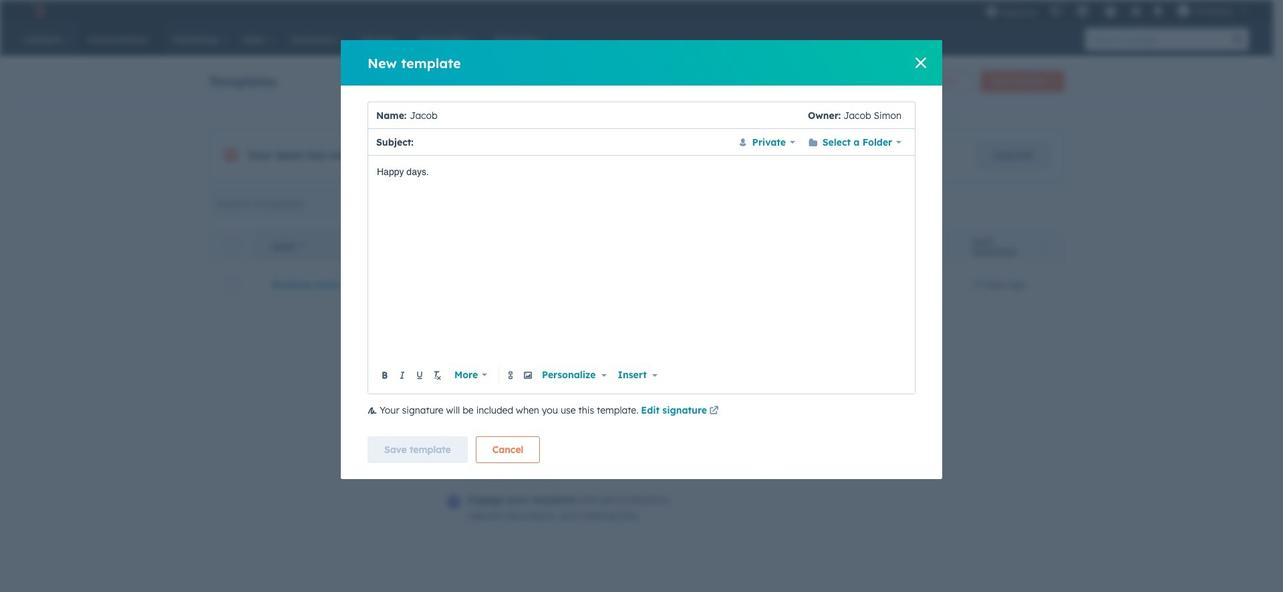 Task type: vqa. For each thing, say whether or not it's contained in the screenshot.
"Ascending sort. Press to sort descending." icon
yes



Task type: describe. For each thing, give the bounding box(es) containing it.
press to sort. image
[[1043, 241, 1048, 251]]

close image
[[916, 57, 926, 68]]

press to sort. element
[[1043, 241, 1048, 253]]

link opens in a new window image
[[709, 404, 719, 420]]

ascending sort. press to sort descending. element
[[300, 241, 305, 253]]



Task type: locate. For each thing, give the bounding box(es) containing it.
jacob simon image
[[1177, 5, 1189, 17]]

banner
[[209, 67, 1064, 92]]

dialog
[[341, 40, 942, 479]]

menu
[[979, 0, 1257, 21]]

ascending sort. press to sort descending. image
[[300, 241, 305, 251]]

None text field
[[407, 102, 808, 129], [417, 134, 729, 150], [377, 164, 907, 364], [407, 102, 808, 129], [417, 134, 729, 150], [377, 164, 907, 364]]

link opens in a new window image
[[709, 406, 719, 416]]

Search search field
[[209, 190, 371, 217]]

Search HubSpot search field
[[1085, 28, 1226, 51]]

marketplaces image
[[1077, 6, 1089, 18]]



